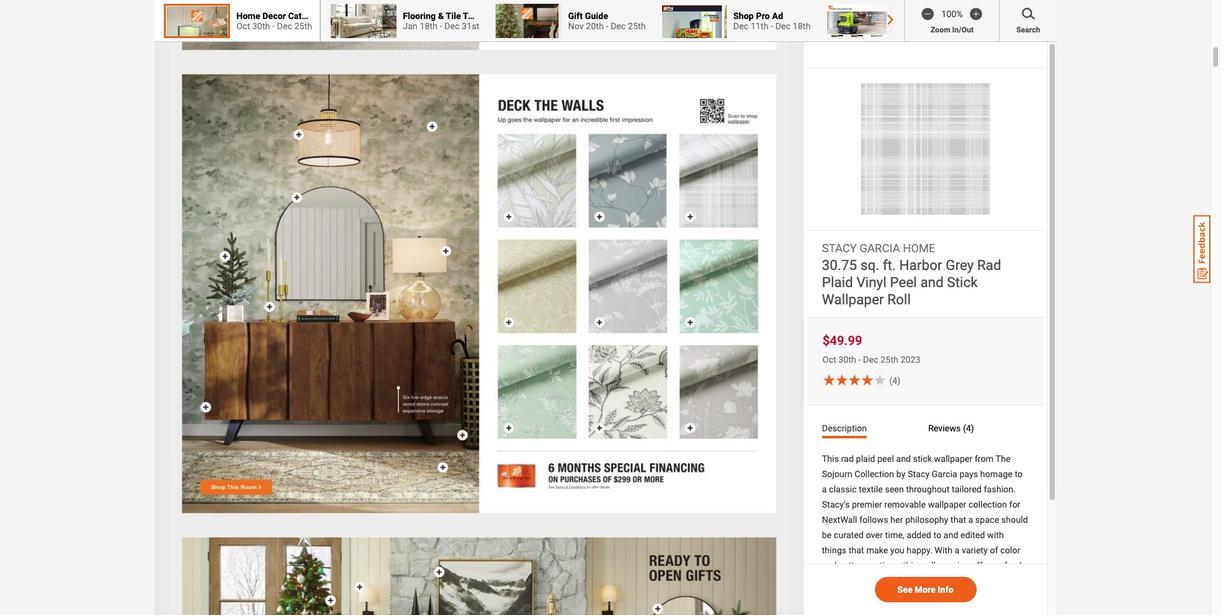 Task type: locate. For each thing, give the bounding box(es) containing it.
feedback link image
[[1194, 215, 1211, 283]]



Task type: vqa. For each thing, say whether or not it's contained in the screenshot.
'Feedback Link' image
yes



